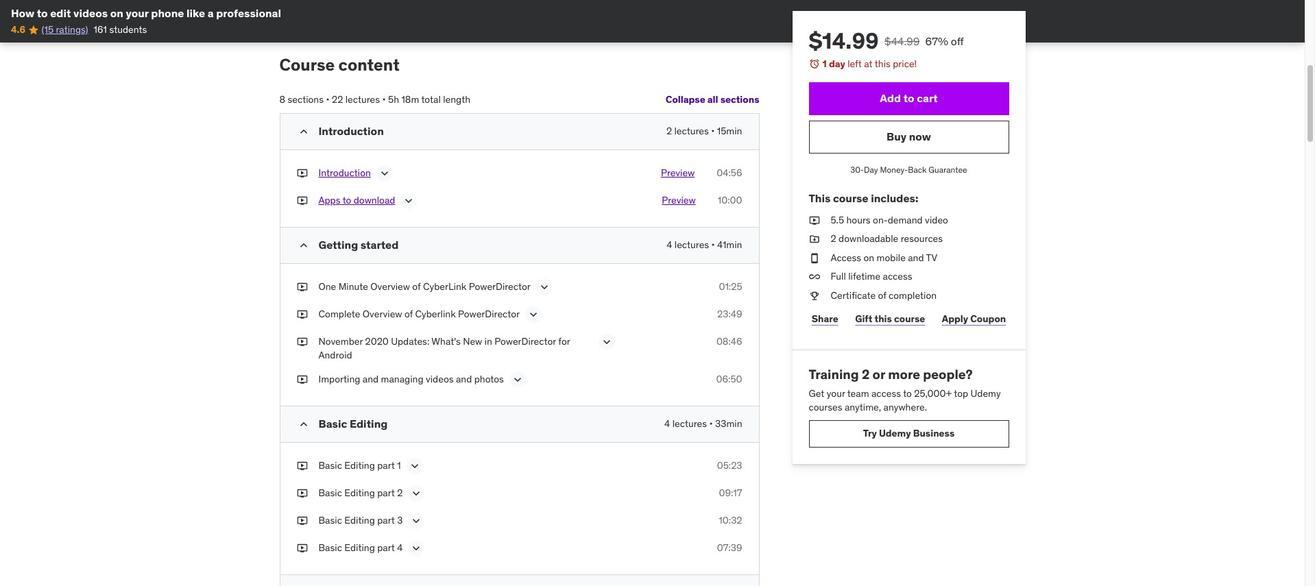 Task type: locate. For each thing, give the bounding box(es) containing it.
1 vertical spatial videos
[[426, 373, 454, 386]]

small image left basic editing
[[297, 418, 310, 432]]

to
[[37, 6, 48, 20], [904, 91, 915, 105], [343, 194, 351, 207], [903, 388, 912, 400]]

to for add
[[904, 91, 915, 105]]

1 vertical spatial on
[[864, 252, 875, 264]]

and left photos
[[456, 373, 472, 386]]

2 basic from the top
[[319, 460, 342, 472]]

0 vertical spatial on
[[110, 6, 123, 20]]

1 vertical spatial overview
[[363, 308, 402, 321]]

xsmall image left basic editing part 1 at bottom
[[297, 460, 308, 473]]

xsmall image left basic editing part 4
[[297, 542, 308, 556]]

1 basic from the top
[[319, 417, 347, 431]]

overview right minute
[[371, 281, 410, 293]]

gift
[[855, 313, 873, 325]]

3 basic from the top
[[319, 487, 342, 500]]

xsmall image down this
[[809, 214, 820, 227]]

november
[[319, 336, 363, 348]]

full
[[831, 271, 846, 283]]

editing up basic editing part 2
[[345, 460, 375, 472]]

basic for basic editing
[[319, 417, 347, 431]]

complete overview of cyberlink powerdirector
[[319, 308, 520, 321]]

lectures for introduction
[[675, 125, 709, 137]]

1 vertical spatial 4
[[665, 418, 670, 430]]

xsmall image left basic editing part 2
[[297, 487, 308, 501]]

$44.99
[[885, 34, 920, 48]]

part for 3
[[377, 515, 395, 527]]

xsmall image down this
[[809, 233, 820, 246]]

sections right "all"
[[721, 93, 760, 106]]

• for introduction
[[711, 125, 715, 137]]

0 vertical spatial course
[[833, 192, 869, 205]]

0 vertical spatial powerdirector
[[469, 281, 531, 293]]

how
[[11, 6, 34, 20]]

alarm image
[[809, 58, 820, 69]]

3 part from the top
[[377, 515, 395, 527]]

xsmall image left the one
[[297, 281, 308, 294]]

your up courses
[[827, 388, 845, 400]]

10:32
[[719, 515, 743, 527]]

xsmall image down small image
[[297, 167, 308, 180]]

mobile
[[877, 252, 906, 264]]

access
[[831, 252, 862, 264]]

xsmall image
[[297, 194, 308, 208], [809, 233, 820, 246], [809, 252, 820, 265], [809, 271, 820, 284], [297, 308, 308, 322], [297, 373, 308, 387], [297, 515, 308, 528], [297, 542, 308, 556]]

1 vertical spatial this
[[875, 313, 892, 325]]

to left cart
[[904, 91, 915, 105]]

2 horizontal spatial show lecture description image
[[538, 281, 551, 294]]

your up students
[[126, 6, 149, 20]]

5.5
[[831, 214, 844, 226]]

07:39
[[717, 542, 743, 555]]

introduction up the apps to download
[[319, 167, 371, 179]]

preview down 2 lectures • 15min
[[661, 167, 695, 179]]

1 horizontal spatial show lecture description image
[[511, 373, 525, 387]]

editing for basic editing
[[350, 417, 388, 431]]

courses
[[809, 401, 843, 414]]

0 horizontal spatial course
[[833, 192, 869, 205]]

basic editing part 1
[[319, 460, 401, 472]]

basic
[[319, 417, 347, 431], [319, 460, 342, 472], [319, 487, 342, 500], [319, 515, 342, 527], [319, 542, 342, 555]]

to right apps
[[343, 194, 351, 207]]

to up (15
[[37, 6, 48, 20]]

•
[[326, 93, 330, 105], [382, 93, 386, 105], [711, 125, 715, 137], [712, 239, 715, 251], [710, 418, 713, 430]]

more
[[888, 366, 921, 382]]

overview up 2020
[[363, 308, 402, 321]]

downloadable
[[839, 233, 899, 245]]

1 horizontal spatial your
[[827, 388, 845, 400]]

to up 'anywhere.'
[[903, 388, 912, 400]]

xsmall image for 05:23
[[297, 460, 308, 473]]

2 down 5.5
[[831, 233, 837, 245]]

on up 161 students
[[110, 6, 123, 20]]

basic down basic editing part 3
[[319, 542, 342, 555]]

on down downloadable
[[864, 252, 875, 264]]

1 small image from the top
[[297, 239, 310, 253]]

november 2020 updates: what's new in powerdirector for android
[[319, 336, 570, 361]]

this right gift
[[875, 313, 892, 325]]

1 vertical spatial introduction
[[319, 167, 371, 179]]

new
[[463, 336, 482, 348]]

course up hours
[[833, 192, 869, 205]]

videos down november 2020 updates: what's new in powerdirector for android
[[426, 373, 454, 386]]

off
[[951, 34, 964, 48]]

xsmall image for 09:17
[[297, 487, 308, 501]]

• for basic editing
[[710, 418, 713, 430]]

33min
[[715, 418, 743, 430]]

or
[[873, 366, 886, 382]]

05:23
[[717, 460, 743, 472]]

videos up 161
[[73, 6, 108, 20]]

access down mobile on the right top of page
[[883, 271, 913, 283]]

4.6
[[11, 24, 25, 36]]

show lecture description image for getting started
[[511, 373, 525, 387]]

xsmall image left android
[[297, 336, 308, 349]]

editing down basic editing part 2
[[345, 515, 375, 527]]

preview
[[661, 167, 695, 179], [662, 194, 696, 207]]

course down the completion
[[894, 313, 925, 325]]

4 down 3
[[397, 542, 403, 555]]

introduction down 22
[[319, 124, 384, 138]]

completion
[[889, 289, 937, 302]]

1 vertical spatial 1
[[397, 460, 401, 472]]

powerdirector right the 'in'
[[495, 336, 556, 348]]

1 horizontal spatial sections
[[721, 93, 760, 106]]

0 vertical spatial this
[[875, 58, 891, 70]]

1 vertical spatial powerdirector
[[458, 308, 520, 321]]

2
[[667, 125, 672, 137], [831, 233, 837, 245], [862, 366, 870, 382], [397, 487, 403, 500]]

powerdirector up the 'in'
[[458, 308, 520, 321]]

editing down basic editing part 3
[[345, 542, 375, 555]]

1 vertical spatial your
[[827, 388, 845, 400]]

1 horizontal spatial on
[[864, 252, 875, 264]]

1 vertical spatial course
[[894, 313, 925, 325]]

lectures down the collapse
[[675, 125, 709, 137]]

editing down basic editing part 1 at bottom
[[345, 487, 375, 500]]

this course includes:
[[809, 192, 919, 205]]

apps
[[319, 194, 341, 207]]

training
[[809, 366, 859, 382]]

lectures left 33min
[[673, 418, 707, 430]]

access down or
[[872, 388, 901, 400]]

$14.99 $44.99 67% off
[[809, 27, 964, 55]]

4
[[667, 239, 672, 251], [665, 418, 670, 430], [397, 542, 403, 555]]

0 vertical spatial introduction
[[319, 124, 384, 138]]

xsmall image for 01:25
[[297, 281, 308, 294]]

0 horizontal spatial videos
[[73, 6, 108, 20]]

lectures right 22
[[346, 93, 380, 105]]

how to edit videos on your phone like a professional
[[11, 6, 281, 20]]

part for 2
[[377, 487, 395, 500]]

2 inside training 2 or more people? get your team access to 25,000+ top udemy courses anytime, anywhere.
[[862, 366, 870, 382]]

photos
[[474, 373, 504, 386]]

apply coupon button
[[939, 306, 1009, 333]]

this right at
[[875, 58, 891, 70]]

2 vertical spatial show lecture description image
[[410, 542, 423, 556]]

0 vertical spatial udemy
[[971, 388, 1001, 400]]

powerdirector inside november 2020 updates: what's new in powerdirector for android
[[495, 336, 556, 348]]

basic for basic editing part 1
[[319, 460, 342, 472]]

and right importing
[[363, 373, 379, 386]]

show lecture description image for 3
[[410, 515, 423, 528]]

sections right 8
[[288, 93, 324, 105]]

show lecture description image
[[378, 167, 392, 181], [402, 194, 416, 208], [527, 308, 541, 322], [600, 336, 614, 349], [408, 460, 422, 474], [410, 487, 423, 501], [410, 515, 423, 528]]

and left tv in the top of the page
[[908, 252, 924, 264]]

1 vertical spatial udemy
[[879, 427, 911, 440]]

1 vertical spatial show lecture description image
[[511, 373, 525, 387]]

1 up basic editing part 2
[[397, 460, 401, 472]]

30-
[[851, 164, 864, 175]]

minute
[[339, 281, 368, 293]]

videos for and
[[426, 373, 454, 386]]

collapse
[[666, 93, 706, 106]]

show lecture description image
[[538, 281, 551, 294], [511, 373, 525, 387], [410, 542, 423, 556]]

4 part from the top
[[377, 542, 395, 555]]

small image left getting
[[297, 239, 310, 253]]

67%
[[926, 34, 949, 48]]

lectures for basic editing
[[673, 418, 707, 430]]

4 left 41min
[[667, 239, 672, 251]]

0 horizontal spatial sections
[[288, 93, 324, 105]]

22
[[332, 93, 343, 105]]

like
[[187, 6, 205, 20]]

for
[[559, 336, 570, 348]]

1 horizontal spatial udemy
[[971, 388, 1001, 400]]

0 vertical spatial your
[[126, 6, 149, 20]]

• left 41min
[[712, 239, 715, 251]]

sections inside dropdown button
[[721, 93, 760, 106]]

basic down basic editing part 2
[[319, 515, 342, 527]]

top
[[954, 388, 969, 400]]

xsmall image
[[297, 167, 308, 180], [809, 214, 820, 227], [297, 281, 308, 294], [809, 289, 820, 303], [297, 336, 308, 349], [297, 460, 308, 473], [297, 487, 308, 501]]

your inside training 2 or more people? get your team access to 25,000+ top udemy courses anytime, anywhere.
[[827, 388, 845, 400]]

tv
[[926, 252, 938, 264]]

4 for getting started
[[667, 239, 672, 251]]

1 horizontal spatial videos
[[426, 373, 454, 386]]

0 horizontal spatial on
[[110, 6, 123, 20]]

show lecture description image for basic editing
[[410, 542, 423, 556]]

1 part from the top
[[377, 460, 395, 472]]

0 horizontal spatial show lecture description image
[[410, 542, 423, 556]]

xsmall image left importing
[[297, 373, 308, 387]]

updates:
[[391, 336, 430, 348]]

of up complete overview of cyberlink powerdirector
[[412, 281, 421, 293]]

• left 33min
[[710, 418, 713, 430]]

basic editing part 4
[[319, 542, 403, 555]]

4 left 33min
[[665, 418, 670, 430]]

udemy right top
[[971, 388, 1001, 400]]

0 horizontal spatial udemy
[[879, 427, 911, 440]]

0 vertical spatial small image
[[297, 239, 310, 253]]

part for 4
[[377, 542, 395, 555]]

basic down importing
[[319, 417, 347, 431]]

part up basic editing part 2
[[377, 460, 395, 472]]

at
[[864, 58, 873, 70]]

udemy inside training 2 or more people? get your team access to 25,000+ top udemy courses anytime, anywhere.
[[971, 388, 1001, 400]]

xsmall image up the "share"
[[809, 289, 820, 303]]

editing up basic editing part 1 at bottom
[[350, 417, 388, 431]]

show lecture description image for cyberlink
[[527, 308, 541, 322]]

to for apps
[[343, 194, 351, 207]]

basic up basic editing part 2
[[319, 460, 342, 472]]

preview left 10:00
[[662, 194, 696, 207]]

2 small image from the top
[[297, 418, 310, 432]]

videos
[[73, 6, 108, 20], [426, 373, 454, 386]]

share button
[[809, 306, 842, 333]]

0 vertical spatial 4
[[667, 239, 672, 251]]

1 vertical spatial small image
[[297, 418, 310, 432]]

2 part from the top
[[377, 487, 395, 500]]

xsmall image for 08:46
[[297, 336, 308, 349]]

powerdirector right cyberlink
[[469, 281, 531, 293]]

lectures left 41min
[[675, 239, 709, 251]]

to inside training 2 or more people? get your team access to 25,000+ top udemy courses anytime, anywhere.
[[903, 388, 912, 400]]

one
[[319, 281, 336, 293]]

day
[[829, 58, 846, 70]]

length
[[443, 93, 471, 105]]

5 basic from the top
[[319, 542, 342, 555]]

• left 15min
[[711, 125, 715, 137]]

cyberlink
[[415, 308, 456, 321]]

4 basic from the top
[[319, 515, 342, 527]]

complete
[[319, 308, 360, 321]]

xsmall image left apps
[[297, 194, 308, 208]]

getting
[[319, 238, 358, 252]]

add
[[880, 91, 901, 105]]

this
[[875, 58, 891, 70], [875, 313, 892, 325]]

part down basic editing part 3
[[377, 542, 395, 555]]

part up basic editing part 3
[[377, 487, 395, 500]]

8
[[280, 93, 285, 105]]

161
[[94, 24, 107, 36]]

0 horizontal spatial your
[[126, 6, 149, 20]]

collapse all sections button
[[666, 86, 760, 113]]

this
[[809, 192, 831, 205]]

161 students
[[94, 24, 147, 36]]

total
[[421, 93, 441, 105]]

content
[[339, 54, 400, 75]]

apps to download
[[319, 194, 395, 207]]

1 horizontal spatial 1
[[823, 58, 827, 70]]

2 vertical spatial powerdirector
[[495, 336, 556, 348]]

• left 22
[[326, 93, 330, 105]]

gift this course
[[855, 313, 925, 325]]

2 left or
[[862, 366, 870, 382]]

2 this from the top
[[875, 313, 892, 325]]

1 vertical spatial access
[[872, 388, 901, 400]]

0 vertical spatial videos
[[73, 6, 108, 20]]

0 vertical spatial preview
[[661, 167, 695, 179]]

1 right alarm icon
[[823, 58, 827, 70]]

small image
[[297, 239, 310, 253], [297, 418, 310, 432]]

ratings)
[[56, 24, 88, 36]]

of left "cyberlink"
[[405, 308, 413, 321]]

editing for basic editing part 4
[[345, 542, 375, 555]]

business
[[913, 427, 955, 440]]

powerdirector
[[469, 281, 531, 293], [458, 308, 520, 321], [495, 336, 556, 348]]

2 sections from the left
[[721, 93, 760, 106]]

06:50
[[716, 373, 743, 386]]

basic down basic editing part 1 at bottom
[[319, 487, 342, 500]]

xsmall image left the complete
[[297, 308, 308, 322]]

udemy right try
[[879, 427, 911, 440]]

part left 3
[[377, 515, 395, 527]]



Task type: describe. For each thing, give the bounding box(es) containing it.
lectures for getting started
[[675, 239, 709, 251]]

coupon
[[971, 313, 1006, 325]]

get
[[809, 388, 825, 400]]

price!
[[893, 58, 917, 70]]

certificate
[[831, 289, 876, 302]]

what's
[[432, 336, 461, 348]]

edit
[[50, 6, 71, 20]]

• for getting started
[[712, 239, 715, 251]]

15min
[[717, 125, 743, 137]]

collapse all sections
[[666, 93, 760, 106]]

1 introduction from the top
[[319, 124, 384, 138]]

04:56
[[717, 167, 743, 179]]

08:46
[[717, 336, 743, 348]]

1 sections from the left
[[288, 93, 324, 105]]

basic for basic editing part 4
[[319, 542, 342, 555]]

3
[[397, 515, 403, 527]]

xsmall image left 'access'
[[809, 252, 820, 265]]

cyberlink
[[423, 281, 467, 293]]

show lecture description image for 1
[[408, 460, 422, 474]]

1 vertical spatial preview
[[662, 194, 696, 207]]

basic for basic editing part 3
[[319, 515, 342, 527]]

2 lectures • 15min
[[667, 125, 743, 137]]

0 vertical spatial 1
[[823, 58, 827, 70]]

editing for basic editing part 1
[[345, 460, 375, 472]]

2 introduction from the top
[[319, 167, 371, 179]]

basic editing part 2
[[319, 487, 403, 500]]

students
[[109, 24, 147, 36]]

2 horizontal spatial and
[[908, 252, 924, 264]]

videos for on
[[73, 6, 108, 20]]

0 horizontal spatial and
[[363, 373, 379, 386]]

phone
[[151, 6, 184, 20]]

hours
[[847, 214, 871, 226]]

2 vertical spatial 4
[[397, 542, 403, 555]]

add to cart
[[880, 91, 938, 105]]

buy now button
[[809, 120, 1009, 153]]

gift this course link
[[853, 306, 928, 333]]

(15
[[42, 24, 54, 36]]

in
[[485, 336, 492, 348]]

video
[[925, 214, 949, 226]]

importing
[[319, 373, 360, 386]]

resources
[[901, 233, 943, 245]]

money-
[[880, 164, 908, 175]]

2020
[[365, 336, 389, 348]]

2 down the collapse
[[667, 125, 672, 137]]

buy
[[887, 130, 907, 143]]

0 vertical spatial show lecture description image
[[538, 281, 551, 294]]

anywhere.
[[884, 401, 927, 414]]

09:17
[[719, 487, 743, 500]]

1 horizontal spatial and
[[456, 373, 472, 386]]

getting started
[[319, 238, 399, 252]]

xsmall image for preview
[[297, 167, 308, 180]]

show lecture description image for 2
[[410, 487, 423, 501]]

one minute overview of cyberlink powerdirector
[[319, 281, 531, 293]]

lifetime
[[849, 271, 881, 283]]

on-
[[873, 214, 888, 226]]

show lecture description image for what's
[[600, 336, 614, 349]]

now
[[909, 130, 931, 143]]

add to cart button
[[809, 82, 1009, 115]]

managing
[[381, 373, 424, 386]]

started
[[361, 238, 399, 252]]

small image for getting started
[[297, 239, 310, 253]]

1 horizontal spatial course
[[894, 313, 925, 325]]

course content
[[280, 54, 400, 75]]

of down full lifetime access at the right top of page
[[878, 289, 887, 302]]

importing and managing videos and photos
[[319, 373, 504, 386]]

try
[[863, 427, 877, 440]]

demand
[[888, 214, 923, 226]]

01:25
[[719, 281, 743, 293]]

xsmall image left basic editing part 3
[[297, 515, 308, 528]]

0 vertical spatial access
[[883, 271, 913, 283]]

23:49
[[718, 308, 743, 321]]

training 2 or more people? get your team access to 25,000+ top udemy courses anytime, anywhere.
[[809, 366, 1001, 414]]

a
[[208, 6, 214, 20]]

4 for basic editing
[[665, 418, 670, 430]]

part for 1
[[377, 460, 395, 472]]

certificate of completion
[[831, 289, 937, 302]]

30-day money-back guarantee
[[851, 164, 968, 175]]

introduction button
[[319, 167, 371, 183]]

2 up 3
[[397, 487, 403, 500]]

guarantee
[[929, 164, 968, 175]]

41min
[[718, 239, 743, 251]]

professional
[[216, 6, 281, 20]]

access on mobile and tv
[[831, 252, 938, 264]]

2 downloadable resources
[[831, 233, 943, 245]]

people?
[[923, 366, 973, 382]]

$14.99
[[809, 27, 879, 55]]

download
[[354, 194, 395, 207]]

editing for basic editing part 3
[[345, 515, 375, 527]]

0 horizontal spatial 1
[[397, 460, 401, 472]]

small image for basic editing
[[297, 418, 310, 432]]

access inside training 2 or more people? get your team access to 25,000+ top udemy courses anytime, anywhere.
[[872, 388, 901, 400]]

small image
[[297, 125, 310, 139]]

android
[[319, 349, 352, 361]]

1 this from the top
[[875, 58, 891, 70]]

basic for basic editing part 2
[[319, 487, 342, 500]]

• left the 5h 18m
[[382, 93, 386, 105]]

buy now
[[887, 130, 931, 143]]

apps to download button
[[319, 194, 395, 211]]

0 vertical spatial overview
[[371, 281, 410, 293]]

apply coupon
[[942, 313, 1006, 325]]

editing for basic editing part 2
[[345, 487, 375, 500]]

cart
[[917, 91, 938, 105]]

share
[[812, 313, 839, 325]]

10:00
[[718, 194, 743, 207]]

day
[[864, 164, 878, 175]]

xsmall image left "full"
[[809, 271, 820, 284]]

includes:
[[871, 192, 919, 205]]

try udemy business link
[[809, 420, 1009, 448]]

8 sections • 22 lectures • 5h 18m total length
[[280, 93, 471, 105]]

left
[[848, 58, 862, 70]]

basic editing
[[319, 417, 388, 431]]

team
[[848, 388, 869, 400]]

(15 ratings)
[[42, 24, 88, 36]]

to for how
[[37, 6, 48, 20]]

apply
[[942, 313, 969, 325]]



Task type: vqa. For each thing, say whether or not it's contained in the screenshot.
the 2
yes



